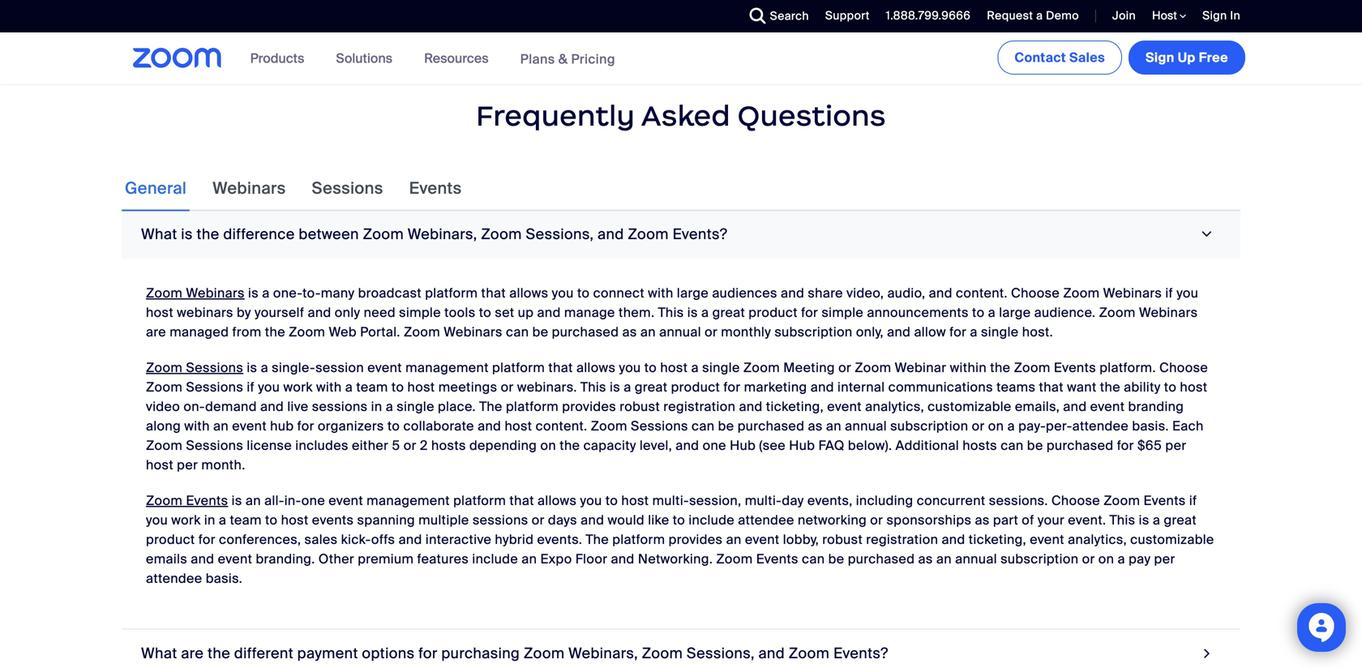 Task type: describe. For each thing, give the bounding box(es) containing it.
an up 'faq'
[[826, 417, 842, 435]]

1 horizontal spatial on
[[988, 417, 1004, 435]]

to-
[[303, 285, 321, 302]]

many
[[321, 285, 355, 302]]

analytics, inside is a single-session event management platform that  allows you to host a single zoom meeting or  zoom webinar within the zoom events platform. choose zoom sessions if you work with a team to host meetings or webinars. this is a great product for marketing and internal communications teams that want the ability to host video on-demand and live sessions in a single place. the platform provides robust registration and ticketing, event analytics, customizable emails, and event branding along with an event hub for organizers to collaborate and host content. zoom sessions can be purchased as an annual subscription or on a pay-per-attendee basis. each zoom sessions license includes either 5 or 2 hosts depending on the capacity level, and one hub (see hub faq below). additional hosts can be purchased for $65 per host per month.
[[865, 398, 924, 415]]

within
[[950, 359, 987, 376]]

video
[[146, 398, 180, 415]]

yourself
[[255, 304, 304, 321]]

an inside 'is a one-to-many broadcast platform that allows you to connect with large audiences and share video, audio, and content. choose zoom webinars if you host webinars by yourself and only need simple tools to set up and manage them. this is a great product for simple announcements to a large audience. zoom webinars are managed from the zoom web portal. zoom webinars can be purchased as an annual or monthly subscription only, and allow for a single host.'
[[640, 323, 656, 340]]

events,
[[807, 492, 853, 509]]

this inside is an all-in-one event management platform that allows you to host multi-session, multi-day events, including concurrent sessions. choose zoom events if you work in a team to host events spanning multiple sessions or days and would like to include attendee networking or sponsorships as part of your event. this is a great product for conferences, sales kick-offs and interactive hybrid events. the platform provides an event lobby, robust registration and ticketing, event analytics, customizable emails and event branding. other premium features include an expo floor and networking. zoom events can be purchased as an annual subscription or on a pay per attendee basis.
[[1110, 512, 1136, 529]]

announcements
[[867, 304, 969, 321]]

this inside is a single-session event management platform that  allows you to host a single zoom meeting or  zoom webinar within the zoom events platform. choose zoom sessions if you work with a team to host meetings or webinars. this is a great product for marketing and internal communications teams that want the ability to host video on-demand and live sessions in a single place. the platform provides robust registration and ticketing, event analytics, customizable emails, and event branding along with an event hub for organizers to collaborate and host content. zoom sessions can be purchased as an annual subscription or on a pay-per-attendee basis. each zoom sessions license includes either 5 or 2 hosts depending on the capacity level, and one hub (see hub faq below). additional hosts can be purchased for $65 per host per month.
[[580, 379, 606, 396]]

2 hosts from the left
[[963, 437, 997, 454]]

a left pay-
[[1007, 417, 1015, 435]]

allows inside is an all-in-one event management platform that allows you to host multi-session, multi-day events, including concurrent sessions. choose zoom events if you work in a team to host events spanning multiple sessions or days and would like to include attendee networking or sponsorships as part of your event. this is a great product for conferences, sales kick-offs and interactive hybrid events. the platform provides an event lobby, robust registration and ticketing, event analytics, customizable emails and event branding. other premium features include an expo floor and networking. zoom events can be purchased as an annual subscription or on a pay per attendee basis.
[[538, 492, 577, 509]]

purchased down per- at the bottom of page
[[1047, 437, 1114, 454]]

what for what are the different payment options for purchasing zoom webinars, zoom sessions, and zoom events?
[[141, 644, 177, 663]]

platform inside 'is a one-to-many broadcast platform that allows you to connect with large audiences and share video, audio, and content. choose zoom webinars if you host webinars by yourself and only need simple tools to set up and manage them. this is a great product for simple announcements to a large audience. zoom webinars are managed from the zoom web portal. zoom webinars can be purchased as an annual or monthly subscription only, and allow for a single host.'
[[425, 285, 478, 302]]

single inside 'is a one-to-many broadcast platform that allows you to connect with large audiences and share video, audio, and content. choose zoom webinars if you host webinars by yourself and only need simple tools to set up and manage them. this is a great product for simple announcements to a large audience. zoom webinars are managed from the zoom web portal. zoom webinars can be purchased as an annual or monthly subscription only, and allow for a single host.'
[[981, 323, 1019, 340]]

attendee inside is a single-session event management platform that  allows you to host a single zoom meeting or  zoom webinar within the zoom events platform. choose zoom sessions if you work with a team to host meetings or webinars. this is a great product for marketing and internal communications teams that want the ability to host video on-demand and live sessions in a single place. the platform provides robust registration and ticketing, event analytics, customizable emails, and event branding along with an event hub for organizers to collaborate and host content. zoom sessions can be purchased as an annual subscription or on a pay-per-attendee basis. each zoom sessions license includes either 5 or 2 hosts depending on the capacity level, and one hub (see hub faq below). additional hosts can be purchased for $65 per host per month.
[[1072, 417, 1129, 435]]

events? inside what are the different payment options for purchasing zoom webinars, zoom sessions, and zoom events? dropdown button
[[834, 644, 888, 663]]

pricing
[[571, 50, 615, 68]]

is down the 'from'
[[247, 359, 257, 376]]

can up session,
[[692, 417, 715, 435]]

zoom events
[[146, 492, 228, 509]]

provides inside is an all-in-one event management platform that allows you to host multi-session, multi-day events, including concurrent sessions. choose zoom events if you work in a team to host events spanning multiple sessions or days and would like to include attendee networking or sponsorships as part of your event. this is a great product for conferences, sales kick-offs and interactive hybrid events. the platform provides an event lobby, robust registration and ticketing, event analytics, customizable emails and event branding. other premium features include an expo floor and networking. zoom events can be purchased as an annual subscription or on a pay per attendee basis.
[[669, 531, 723, 548]]

resources
[[424, 50, 489, 67]]

events tab
[[406, 166, 465, 211]]

platform down the "webinars."
[[506, 398, 559, 415]]

a left the one-
[[262, 285, 270, 302]]

zoom sessions
[[146, 359, 243, 376]]

live
[[287, 398, 309, 415]]

events.
[[537, 531, 582, 548]]

host inside 'is a one-to-many broadcast platform that allows you to connect with large audiences and share video, audio, and content. choose zoom webinars if you host webinars by yourself and only need simple tools to set up and manage them. this is a great product for simple announcements to a large audience. zoom webinars are managed from the zoom web portal. zoom webinars can be purchased as an annual or monthly subscription only, and allow for a single host.'
[[146, 304, 173, 321]]

contact sales link
[[998, 41, 1122, 75]]

sessions inside is an all-in-one event management platform that allows you to host multi-session, multi-day events, including concurrent sessions. choose zoom events if you work in a team to host events spanning multiple sessions or days and would like to include attendee networking or sponsorships as part of your event. this is a great product for conferences, sales kick-offs and interactive hybrid events. the platform provides an event lobby, robust registration and ticketing, event analytics, customizable emails and event branding. other premium features include an expo floor and networking. zoom events can be purchased as an annual subscription or on a pay per attendee basis.
[[473, 512, 528, 529]]

events inside tab
[[409, 178, 462, 199]]

annual inside is a single-session event management platform that  allows you to host a single zoom meeting or  zoom webinar within the zoom events platform. choose zoom sessions if you work with a team to host meetings or webinars. this is a great product for marketing and internal communications teams that want the ability to host video on-demand and live sessions in a single place. the platform provides robust registration and ticketing, event analytics, customizable emails, and event branding along with an event hub for organizers to collaborate and host content. zoom sessions can be purchased as an annual subscription or on a pay-per-attendee basis. each zoom sessions license includes either 5 or 2 hosts depending on the capacity level, and one hub (see hub faq below). additional hosts can be purchased for $65 per host per month.
[[845, 417, 887, 435]]

tab list containing what is the difference between zoom webinars, zoom sessions, and zoom events?
[[122, 210, 1241, 668]]

networking
[[798, 512, 867, 529]]

marketing
[[744, 379, 807, 396]]

floor
[[576, 550, 608, 568]]

webinars inside the webinars tab
[[213, 178, 286, 199]]

frequently
[[476, 98, 635, 133]]

a down 'is a one-to-many broadcast platform that allows you to connect with large audiences and share video, audio, and content. choose zoom webinars if you host webinars by yourself and only need simple tools to set up and manage them. this is a great product for simple announcements to a large audience. zoom webinars are managed from the zoom web portal. zoom webinars can be purchased as an annual or monthly subscription only, and allow for a single host.'
[[691, 359, 699, 376]]

that inside 'is a one-to-many broadcast platform that allows you to connect with large audiences and share video, audio, and content. choose zoom webinars if you host webinars by yourself and only need simple tools to set up and manage them. this is a great product for simple announcements to a large audience. zoom webinars are managed from the zoom web portal. zoom webinars can be purchased as an annual or monthly subscription only, and allow for a single host.'
[[481, 285, 506, 302]]

sessions down managed
[[186, 359, 243, 376]]

a up 5
[[386, 398, 393, 415]]

hub
[[270, 417, 294, 435]]

product inside is an all-in-one event management platform that allows you to host multi-session, multi-day events, including concurrent sessions. choose zoom events if you work in a team to host events spanning multiple sessions or days and would like to include attendee networking or sponsorships as part of your event. this is a great product for conferences, sales kick-offs and interactive hybrid events. the platform provides an event lobby, robust registration and ticketing, event analytics, customizable emails and event branding. other premium features include an expo floor and networking. zoom events can be purchased as an annual subscription or on a pay per attendee basis.
[[146, 531, 195, 548]]

to up within
[[972, 304, 985, 321]]

demand
[[205, 398, 257, 415]]

host up collaborate
[[407, 379, 435, 396]]

features
[[417, 550, 469, 568]]

$65
[[1138, 437, 1162, 454]]

tools
[[444, 304, 476, 321]]

days
[[548, 512, 577, 529]]

offs
[[371, 531, 395, 548]]

per-
[[1046, 417, 1072, 435]]

premium
[[358, 550, 414, 568]]

allows for this
[[576, 359, 616, 376]]

right image for what is the difference between zoom webinars, zoom sessions, and zoom events?
[[1196, 227, 1218, 242]]

event down want
[[1090, 398, 1125, 415]]

the inside 'is a one-to-many broadcast platform that allows you to connect with large audiences and share video, audio, and content. choose zoom webinars if you host webinars by yourself and only need simple tools to set up and manage them. this is a great product for simple announcements to a large audience. zoom webinars are managed from the zoom web portal. zoom webinars can be purchased as an annual or monthly subscription only, and allow for a single host.'
[[265, 323, 285, 340]]

or down including
[[870, 512, 883, 529]]

is up pay
[[1139, 512, 1150, 529]]

day
[[782, 492, 804, 509]]

content. inside is a single-session event management platform that  allows you to host a single zoom meeting or  zoom webinar within the zoom events platform. choose zoom sessions if you work with a team to host meetings or webinars. this is a great product for marketing and internal communications teams that want the ability to host video on-demand and live sessions in a single place. the platform provides robust registration and ticketing, event analytics, customizable emails, and event branding along with an event hub for organizers to collaborate and host content. zoom sessions can be purchased as an annual subscription or on a pay-per-attendee basis. each zoom sessions license includes either 5 or 2 hosts depending on the capacity level, and one hub (see hub faq below). additional hosts can be purchased for $65 per host per month.
[[536, 417, 587, 435]]

what is the difference between zoom webinars, zoom sessions, and zoom events? button
[[122, 210, 1241, 259]]

is right them.
[[687, 304, 698, 321]]

share
[[808, 285, 843, 302]]

pay-
[[1018, 417, 1046, 435]]

part
[[993, 512, 1018, 529]]

join link left host
[[1100, 0, 1140, 32]]

event left lobby, at the right of page
[[745, 531, 780, 548]]

audiences
[[712, 285, 777, 302]]

including
[[856, 492, 913, 509]]

internal
[[838, 379, 885, 396]]

0 vertical spatial large
[[677, 285, 709, 302]]

to up 5
[[387, 417, 400, 435]]

a down 'session'
[[345, 379, 353, 396]]

solutions
[[336, 50, 393, 67]]

content. inside 'is a one-to-many broadcast platform that allows you to connect with large audiences and share video, audio, and content. choose zoom webinars if you host webinars by yourself and only need simple tools to set up and manage them. this is a great product for simple announcements to a large audience. zoom webinars are managed from the zoom web portal. zoom webinars can be purchased as an annual or monthly subscription only, and allow for a single host.'
[[956, 285, 1008, 302]]

level,
[[640, 437, 672, 454]]

additional
[[896, 437, 959, 454]]

robust inside is an all-in-one event management platform that allows you to host multi-session, multi-day events, including concurrent sessions. choose zoom events if you work in a team to host events spanning multiple sessions or days and would like to include attendee networking or sponsorships as part of your event. this is a great product for conferences, sales kick-offs and interactive hybrid events. the platform provides an event lobby, robust registration and ticketing, event analytics, customizable emails and event branding. other premium features include an expo floor and networking. zoom events can be purchased as an annual subscription or on a pay per attendee basis.
[[822, 531, 863, 548]]

is inside dropdown button
[[181, 225, 193, 244]]

host down along
[[146, 456, 173, 473]]

faq
[[819, 437, 845, 454]]

1 vertical spatial attendee
[[738, 512, 794, 529]]

an down demand
[[213, 417, 229, 435]]

event down portal.
[[367, 359, 402, 376]]

interactive
[[426, 531, 492, 548]]

can down pay-
[[1001, 437, 1024, 454]]

sessions.
[[989, 492, 1048, 509]]

zoom logo image
[[133, 48, 222, 68]]

annual inside 'is a one-to-many broadcast platform that allows you to connect with large audiences and share video, audio, and content. choose zoom webinars if you host webinars by yourself and only need simple tools to set up and manage them. this is a great product for simple announcements to a large audience. zoom webinars are managed from the zoom web portal. zoom webinars can be purchased as an annual or monthly subscription only, and allow for a single host.'
[[659, 323, 701, 340]]

session,
[[689, 492, 742, 509]]

demo
[[1046, 8, 1079, 23]]

below).
[[848, 437, 892, 454]]

event down internal
[[827, 398, 862, 415]]

5
[[392, 437, 400, 454]]

sign for sign in
[[1203, 8, 1227, 23]]

customizable inside is a single-session event management platform that  allows you to host a single zoom meeting or  zoom webinar within the zoom events platform. choose zoom sessions if you work with a team to host meetings or webinars. this is a great product for marketing and internal communications teams that want the ability to host video on-demand and live sessions in a single place. the platform provides robust registration and ticketing, event analytics, customizable emails, and event branding along with an event hub for organizers to collaborate and host content. zoom sessions can be purchased as an annual subscription or on a pay-per-attendee basis. each zoom sessions license includes either 5 or 2 hosts depending on the capacity level, and one hub (see hub faq below). additional hosts can be purchased for $65 per host per month.
[[928, 398, 1012, 415]]

to right the like
[[673, 512, 685, 529]]

0 vertical spatial per
[[1165, 437, 1187, 454]]

is a single-session event management platform that  allows you to host a single zoom meeting or  zoom webinar within the zoom events platform. choose zoom sessions if you work with a team to host meetings or webinars. this is a great product for marketing and internal communications teams that want the ability to host video on-demand and live sessions in a single place. the platform provides robust registration and ticketing, event analytics, customizable emails, and event branding along with an event hub for organizers to collaborate and host content. zoom sessions can be purchased as an annual subscription or on a pay-per-attendee basis. each zoom sessions license includes either 5 or 2 hosts depending on the capacity level, and one hub (see hub faq below). additional hosts can be purchased for $65 per host per month.
[[146, 359, 1208, 473]]

sign up free button
[[1129, 41, 1245, 75]]

emails,
[[1015, 398, 1060, 415]]

support
[[825, 8, 870, 23]]

host up each
[[1180, 379, 1208, 396]]

portal.
[[360, 323, 400, 340]]

in inside is an all-in-one event management platform that allows you to host multi-session, multi-day events, including concurrent sessions. choose zoom events if you work in a team to host events spanning multiple sessions or days and would like to include attendee networking or sponsorships as part of your event. this is a great product for conferences, sales kick-offs and interactive hybrid events. the platform provides an event lobby, robust registration and ticketing, event analytics, customizable emails and event branding. other premium features include an expo floor and networking. zoom events can be purchased as an annual subscription or on a pay per attendee basis.
[[204, 512, 215, 529]]

is up by
[[248, 285, 259, 302]]

zoom webinars
[[146, 285, 245, 302]]

team inside is an all-in-one event management platform that allows you to host multi-session, multi-day events, including concurrent sessions. choose zoom events if you work in a team to host events spanning multiple sessions or days and would like to include attendee networking or sponsorships as part of your event. this is a great product for conferences, sales kick-offs and interactive hybrid events. the platform provides an event lobby, robust registration and ticketing, event analytics, customizable emails and event branding. other premium features include an expo floor and networking. zoom events can be purchased as an annual subscription or on a pay per attendee basis.
[[230, 512, 262, 529]]

or left pay-
[[972, 417, 985, 435]]

is a one-to-many broadcast platform that allows you to connect with large audiences and share video, audio, and content. choose zoom webinars if you host webinars by yourself and only need simple tools to set up and manage them. this is a great product for simple announcements to a large audience. zoom webinars are managed from the zoom web portal. zoom webinars can be purchased as an annual or monthly subscription only, and allow for a single host.
[[146, 285, 1199, 340]]

for down share
[[801, 304, 818, 321]]

is an all-in-one event management platform that allows you to host multi-session, multi-day events, including concurrent sessions. choose zoom events if you work in a team to host events spanning multiple sessions or days and would like to include attendee networking or sponsorships as part of your event. this is a great product for conferences, sales kick-offs and interactive hybrid events. the platform provides an event lobby, robust registration and ticketing, event analytics, customizable emails and event branding. other premium features include an expo floor and networking. zoom events can be purchased as an annual subscription or on a pay per attendee basis.
[[146, 492, 1214, 587]]

capacity
[[583, 437, 636, 454]]

or inside 'is a one-to-many broadcast platform that allows you to connect with large audiences and share video, audio, and content. choose zoom webinars if you host webinars by yourself and only need simple tools to set up and manage them. this is a great product for simple announcements to a large audience. zoom webinars are managed from the zoom web portal. zoom webinars can be purchased as an annual or monthly subscription only, and allow for a single host.'
[[705, 323, 718, 340]]

events down month. at the bottom of the page
[[186, 492, 228, 509]]

1 vertical spatial webinars,
[[569, 644, 638, 663]]

purchased inside is an all-in-one event management platform that allows you to host multi-session, multi-day events, including concurrent sessions. choose zoom events if you work in a team to host events spanning multiple sessions or days and would like to include attendee networking or sponsorships as part of your event. this is a great product for conferences, sales kick-offs and interactive hybrid events. the platform provides an event lobby, robust registration and ticketing, event analytics, customizable emails and event branding. other premium features include an expo floor and networking. zoom events can be purchased as an annual subscription or on a pay per attendee basis.
[[848, 550, 915, 568]]

managed
[[170, 323, 229, 340]]

general tab
[[122, 166, 190, 211]]

be down pay-
[[1027, 437, 1043, 454]]

events down lobby, at the right of page
[[756, 550, 799, 568]]

lobby,
[[783, 531, 819, 548]]

for right allow on the right of the page
[[950, 323, 967, 340]]

search
[[770, 9, 809, 24]]

a left demo
[[1036, 8, 1043, 23]]

event down demand
[[232, 417, 267, 435]]

ability
[[1124, 379, 1161, 396]]

if inside is a single-session event management platform that  allows you to host a single zoom meeting or  zoom webinar within the zoom events platform. choose zoom sessions if you work with a team to host meetings or webinars. this is a great product for marketing and internal communications teams that want the ability to host video on-demand and live sessions in a single place. the platform provides robust registration and ticketing, event analytics, customizable emails, and event branding along with an event hub for organizers to collaborate and host content. zoom sessions can be purchased as an annual subscription or on a pay-per-attendee basis. each zoom sessions license includes either 5 or 2 hosts depending on the capacity level, and one hub (see hub faq below). additional hosts can be purchased for $65 per host per month.
[[247, 379, 255, 396]]

to up branding
[[1164, 379, 1177, 396]]

events down $65
[[1144, 492, 1186, 509]]

different
[[234, 644, 293, 663]]

communications
[[888, 379, 993, 396]]

purchased up (see
[[738, 417, 805, 435]]

only
[[335, 304, 360, 321]]

resources button
[[424, 32, 496, 84]]

between
[[299, 225, 359, 244]]

host down 'is a one-to-many broadcast platform that allows you to connect with large audiences and share video, audio, and content. choose zoom webinars if you host webinars by yourself and only need simple tools to set up and manage them. this is a great product for simple announcements to a large audience. zoom webinars are managed from the zoom web portal. zoom webinars can be purchased as an annual or monthly subscription only, and allow for a single host.'
[[660, 359, 688, 376]]

the left different
[[208, 644, 230, 663]]

the down platform.
[[1100, 379, 1121, 396]]

1 vertical spatial large
[[999, 304, 1031, 321]]

the up teams
[[990, 359, 1011, 376]]

that inside is an all-in-one event management platform that allows you to host multi-session, multi-day events, including concurrent sessions. choose zoom events if you work in a team to host events spanning multiple sessions or days and would like to include attendee networking or sponsorships as part of your event. this is a great product for conferences, sales kick-offs and interactive hybrid events. the platform provides an event lobby, robust registration and ticketing, event analytics, customizable emails and event branding. other premium features include an expo floor and networking. zoom events can be purchased as an annual subscription or on a pay per attendee basis.
[[510, 492, 534, 509]]

2 vertical spatial attendee
[[146, 570, 202, 587]]

sessions inside is a single-session event management platform that  allows you to host a single zoom meeting or  zoom webinar within the zoom events platform. choose zoom sessions if you work with a team to host meetings or webinars. this is a great product for marketing and internal communications teams that want the ability to host video on-demand and live sessions in a single place. the platform provides robust registration and ticketing, event analytics, customizable emails, and event branding along with an event hub for organizers to collaborate and host content. zoom sessions can be purchased as an annual subscription or on a pay-per-attendee basis. each zoom sessions license includes either 5 or 2 hosts depending on the capacity level, and one hub (see hub faq below). additional hosts can be purchased for $65 per host per month.
[[312, 398, 368, 415]]

1 vertical spatial on
[[540, 437, 556, 454]]

web
[[329, 323, 357, 340]]

up
[[1178, 49, 1196, 66]]

an down session,
[[726, 531, 742, 548]]

for inside dropdown button
[[419, 644, 438, 663]]

teams
[[997, 379, 1036, 396]]

your
[[1038, 512, 1065, 529]]

license
[[247, 437, 292, 454]]

or left 2
[[404, 437, 417, 454]]

basis. inside is an all-in-one event management platform that allows you to host multi-session, multi-day events, including concurrent sessions. choose zoom events if you work in a team to host events spanning multiple sessions or days and would like to include attendee networking or sponsorships as part of your event. this is a great product for conferences, sales kick-offs and interactive hybrid events. the platform provides an event lobby, robust registration and ticketing, event analytics, customizable emails and event branding. other premium features include an expo floor and networking. zoom events can be purchased as an annual subscription or on a pay per attendee basis.
[[206, 570, 243, 587]]

the inside is a single-session event management platform that  allows you to host a single zoom meeting or  zoom webinar within the zoom events platform. choose zoom sessions if you work with a team to host meetings or webinars. this is a great product for marketing and internal communications teams that want the ability to host video on-demand and live sessions in a single place. the platform provides robust registration and ticketing, event analytics, customizable emails, and event branding along with an event hub for organizers to collaborate and host content. zoom sessions can be purchased as an annual subscription or on a pay-per-attendee basis. each zoom sessions license includes either 5 or 2 hosts depending on the capacity level, and one hub (see hub faq below). additional hosts can be purchased for $65 per host per month.
[[479, 398, 503, 415]]

customizable inside is an all-in-one event management platform that allows you to host multi-session, multi-day events, including concurrent sessions. choose zoom events if you work in a team to host events spanning multiple sessions or days and would like to include attendee networking or sponsorships as part of your event. this is a great product for conferences, sales kick-offs and interactive hybrid events. the platform provides an event lobby, robust registration and ticketing, event analytics, customizable emails and event branding. other premium features include an expo floor and networking. zoom events can be purchased as an annual subscription or on a pay per attendee basis.
[[1130, 531, 1214, 548]]

depending
[[469, 437, 537, 454]]

an down sponsorships
[[936, 550, 952, 568]]

registration inside is a single-session event management platform that  allows you to host a single zoom meeting or  zoom webinar within the zoom events platform. choose zoom sessions if you work with a team to host meetings or webinars. this is a great product for marketing and internal communications teams that want the ability to host video on-demand and live sessions in a single place. the platform provides robust registration and ticketing, event analytics, customizable emails, and event branding along with an event hub for organizers to collaborate and host content. zoom sessions can be purchased as an annual subscription or on a pay-per-attendee basis. each zoom sessions license includes either 5 or 2 hosts depending on the capacity level, and one hub (see hub faq below). additional hosts can be purchased for $65 per host per month.
[[663, 398, 736, 415]]

like
[[648, 512, 669, 529]]

sessions, inside what are the different payment options for purchasing zoom webinars, zoom sessions, and zoom events? dropdown button
[[687, 644, 755, 663]]

host.
[[1022, 323, 1053, 340]]

as left part
[[975, 512, 990, 529]]

great inside is an all-in-one event management platform that allows you to host multi-session, multi-day events, including concurrent sessions. choose zoom events if you work in a team to host events spanning multiple sessions or days and would like to include attendee networking or sponsorships as part of your event. this is a great product for conferences, sales kick-offs and interactive hybrid events. the platform provides an event lobby, robust registration and ticketing, event analytics, customizable emails and event branding. other premium features include an expo floor and networking. zoom events can be purchased as an annual subscription or on a pay per attendee basis.
[[1164, 512, 1197, 529]]

platform down would
[[612, 531, 665, 548]]

a up capacity
[[624, 379, 631, 396]]

sessions up month. at the bottom of the page
[[186, 437, 243, 454]]

or left days
[[532, 512, 545, 529]]

one-
[[273, 285, 303, 302]]

meetings
[[438, 379, 497, 396]]

management inside is an all-in-one event management platform that allows you to host multi-session, multi-day events, including concurrent sessions. choose zoom events if you work in a team to host events spanning multiple sessions or days and would like to include attendee networking or sponsorships as part of your event. this is a great product for conferences, sales kick-offs and interactive hybrid events. the platform provides an event lobby, robust registration and ticketing, event analytics, customizable emails and event branding. other premium features include an expo floor and networking. zoom events can be purchased as an annual subscription or on a pay per attendee basis.
[[367, 492, 450, 509]]

sessions, inside what is the difference between zoom webinars, zoom sessions, and zoom events? dropdown button
[[526, 225, 594, 244]]

either
[[352, 437, 389, 454]]

on-
[[184, 398, 205, 415]]

1 simple from the left
[[399, 304, 441, 321]]

kick-
[[341, 531, 371, 548]]

plans & pricing
[[520, 50, 615, 68]]

sales
[[1069, 49, 1105, 66]]

the left difference
[[197, 225, 219, 244]]

event down your
[[1030, 531, 1065, 548]]

host up would
[[621, 492, 649, 509]]

subscription inside 'is a one-to-many broadcast platform that allows you to connect with large audiences and share video, audio, and content. choose zoom webinars if you host webinars by yourself and only need simple tools to set up and manage them. this is a great product for simple announcements to a large audience. zoom webinars are managed from the zoom web portal. zoom webinars can be purchased as an annual or monthly subscription only, and allow for a single host.'
[[775, 323, 853, 340]]

tab list containing general
[[122, 166, 465, 211]]

that up emails,
[[1039, 379, 1064, 396]]

subscription inside is a single-session event management platform that  allows you to host a single zoom meeting or  zoom webinar within the zoom events platform. choose zoom sessions if you work with a team to host meetings or webinars. this is a great product for marketing and internal communications teams that want the ability to host video on-demand and live sessions in a single place. the platform provides robust registration and ticketing, event analytics, customizable emails, and event branding along with an event hub for organizers to collaborate and host content. zoom sessions can be purchased as an annual subscription or on a pay-per-attendee basis. each zoom sessions license includes either 5 or 2 hosts depending on the capacity level, and one hub (see hub faq below). additional hosts can be purchased for $65 per host per month.
[[890, 417, 968, 435]]

0 horizontal spatial webinars,
[[408, 225, 477, 244]]

host down in-
[[281, 512, 309, 529]]

2 vertical spatial with
[[184, 417, 210, 435]]

asked
[[641, 98, 731, 133]]

is left all-
[[232, 492, 242, 509]]

for left $65
[[1117, 437, 1134, 454]]

0 horizontal spatial include
[[472, 550, 518, 568]]

connect
[[593, 285, 645, 302]]

a down the zoom events
[[219, 512, 226, 529]]

or up internal
[[838, 359, 851, 376]]

are inside 'is a one-to-many broadcast platform that allows you to connect with large audiences and share video, audio, and content. choose zoom webinars if you host webinars by yourself and only need simple tools to set up and manage them. this is a great product for simple announcements to a large audience. zoom webinars are managed from the zoom web portal. zoom webinars can be purchased as an annual or monthly subscription only, and allow for a single host.'
[[146, 323, 166, 340]]

team inside is a single-session event management platform that  allows you to host a single zoom meeting or  zoom webinar within the zoom events platform. choose zoom sessions if you work with a team to host meetings or webinars. this is a great product for marketing and internal communications teams that want the ability to host video on-demand and live sessions in a single place. the platform provides robust registration and ticketing, event analytics, customizable emails, and event branding along with an event hub for organizers to collaborate and host content. zoom sessions can be purchased as an annual subscription or on a pay-per-attendee basis. each zoom sessions license includes either 5 or 2 hosts depending on the capacity level, and one hub (see hub faq below). additional hosts can be purchased for $65 per host per month.
[[356, 379, 388, 396]]

as down sponsorships
[[918, 550, 933, 568]]

a right event. on the bottom of the page
[[1153, 512, 1161, 529]]

to left set
[[479, 304, 491, 321]]

right image for what are the different payment options for purchasing zoom webinars, zoom sessions, and zoom events?
[[1200, 643, 1215, 664]]

1 horizontal spatial single
[[702, 359, 740, 376]]

product inside is a single-session event management platform that  allows you to host a single zoom meeting or  zoom webinar within the zoom events platform. choose zoom sessions if you work with a team to host meetings or webinars. this is a great product for marketing and internal communications teams that want the ability to host video on-demand and live sessions in a single place. the platform provides robust registration and ticketing, event analytics, customizable emails, and event branding along with an event hub for organizers to collaborate and host content. zoom sessions can be purchased as an annual subscription or on a pay-per-attendee basis. each zoom sessions license includes either 5 or 2 hosts depending on the capacity level, and one hub (see hub faq below). additional hosts can be purchased for $65 per host per month.
[[671, 379, 720, 396]]

an down hybrid
[[522, 550, 537, 568]]

conferences,
[[219, 531, 301, 548]]

what are the different payment options for purchasing zoom webinars, zoom sessions, and zoom events?
[[141, 644, 888, 663]]

2
[[420, 437, 428, 454]]

if for is a one-to-many broadcast platform that allows you to connect with large audiences and share video, audio, and content. choose zoom webinars if you host webinars by yourself and only need simple tools to set up and manage them. this is a great product for simple announcements to a large audience. zoom webinars are managed from the zoom web portal. zoom webinars can be purchased as an annual or monthly subscription only, and allow for a single host.
[[1165, 285, 1173, 302]]

want
[[1067, 379, 1097, 396]]

to up manage
[[577, 285, 590, 302]]



Task type: vqa. For each thing, say whether or not it's contained in the screenshot.
Search Settings text field
no



Task type: locate. For each thing, give the bounding box(es) containing it.
only,
[[856, 323, 884, 340]]

be down networking
[[828, 550, 844, 568]]

or down event. on the bottom of the page
[[1082, 550, 1095, 568]]

purchased inside 'is a one-to-many broadcast platform that allows you to connect with large audiences and share video, audio, and content. choose zoom webinars if you host webinars by yourself and only need simple tools to set up and manage them. this is a great product for simple announcements to a large audience. zoom webinars are managed from the zoom web portal. zoom webinars can be purchased as an annual or monthly subscription only, and allow for a single host.'
[[552, 323, 619, 340]]

0 horizontal spatial customizable
[[928, 398, 1012, 415]]

in
[[1230, 8, 1241, 23]]

you
[[552, 285, 574, 302], [1177, 285, 1199, 302], [619, 359, 641, 376], [258, 379, 280, 396], [580, 492, 602, 509], [146, 512, 168, 529]]

robust inside is a single-session event management platform that  allows you to host a single zoom meeting or  zoom webinar within the zoom events platform. choose zoom sessions if you work with a team to host meetings or webinars. this is a great product for marketing and internal communications teams that want the ability to host video on-demand and live sessions in a single place. the platform provides robust registration and ticketing, event analytics, customizable emails, and event branding along with an event hub for organizers to collaborate and host content. zoom sessions can be purchased as an annual subscription or on a pay-per-attendee basis. each zoom sessions license includes either 5 or 2 hosts depending on the capacity level, and one hub (see hub faq below). additional hosts can be purchased for $65 per host per month.
[[620, 398, 660, 415]]

that up the "webinars."
[[548, 359, 573, 376]]

contact
[[1015, 49, 1066, 66]]

choose for webinars
[[1011, 285, 1060, 302]]

1 vertical spatial what
[[141, 644, 177, 663]]

right image inside what is the difference between zoom webinars, zoom sessions, and zoom events? dropdown button
[[1196, 227, 1218, 242]]

large left "audiences"
[[677, 285, 709, 302]]

is down general tab
[[181, 225, 193, 244]]

1 horizontal spatial sessions,
[[687, 644, 755, 663]]

0 vertical spatial the
[[479, 398, 503, 415]]

1 multi- from the left
[[652, 492, 689, 509]]

platform up tools
[[425, 285, 478, 302]]

pay
[[1129, 550, 1151, 568]]

hosts
[[431, 437, 466, 454], [963, 437, 997, 454]]

sign
[[1203, 8, 1227, 23], [1146, 49, 1175, 66]]

2 multi- from the left
[[745, 492, 782, 509]]

allows inside 'is a one-to-many broadcast platform that allows you to connect with large audiences and share video, audio, and content. choose zoom webinars if you host webinars by yourself and only need simple tools to set up and manage them. this is a great product for simple announcements to a large audience. zoom webinars are managed from the zoom web portal. zoom webinars can be purchased as an annual or monthly subscription only, and allow for a single host.'
[[509, 285, 549, 302]]

2 horizontal spatial single
[[981, 323, 1019, 340]]

choose for events
[[1052, 492, 1100, 509]]

can
[[506, 323, 529, 340], [692, 417, 715, 435], [1001, 437, 1024, 454], [802, 550, 825, 568]]

team
[[356, 379, 388, 396], [230, 512, 262, 529]]

what for what is the difference between zoom webinars, zoom sessions, and zoom events?
[[141, 225, 177, 244]]

1 vertical spatial great
[[635, 379, 668, 396]]

difference
[[223, 225, 295, 244]]

subscription up additional
[[890, 417, 968, 435]]

1 horizontal spatial the
[[586, 531, 609, 548]]

0 horizontal spatial are
[[146, 323, 166, 340]]

0 vertical spatial if
[[1165, 285, 1173, 302]]

webinars.
[[517, 379, 577, 396]]

an down them.
[[640, 323, 656, 340]]

an left all-
[[246, 492, 261, 509]]

0 vertical spatial are
[[146, 323, 166, 340]]

host button
[[1152, 8, 1186, 24]]

choose inside is an all-in-one event management platform that allows you to host multi-session, multi-day events, including concurrent sessions. choose zoom events if you work in a team to host events spanning multiple sessions or days and would like to include attendee networking or sponsorships as part of your event. this is a great product for conferences, sales kick-offs and interactive hybrid events. the platform provides an event lobby, robust registration and ticketing, event analytics, customizable emails and event branding. other premium features include an expo floor and networking. zoom events can be purchased as an annual subscription or on a pay per attendee basis.
[[1052, 492, 1100, 509]]

branding
[[1128, 398, 1184, 415]]

1 hub from the left
[[730, 437, 756, 454]]

0 vertical spatial sessions,
[[526, 225, 594, 244]]

simple
[[399, 304, 441, 321], [822, 304, 864, 321]]

0 horizontal spatial sessions
[[312, 398, 368, 415]]

great inside 'is a one-to-many broadcast platform that allows you to connect with large audiences and share video, audio, and content. choose zoom webinars if you host webinars by yourself and only need simple tools to set up and manage them. this is a great product for simple announcements to a large audience. zoom webinars are managed from the zoom web portal. zoom webinars can be purchased as an annual or monthly subscription only, and allow for a single host.'
[[712, 304, 745, 321]]

1 vertical spatial management
[[367, 492, 450, 509]]

can inside 'is a one-to-many broadcast platform that allows you to connect with large audiences and share video, audio, and content. choose zoom webinars if you host webinars by yourself and only need simple tools to set up and manage them. this is a great product for simple announcements to a large audience. zoom webinars are managed from the zoom web portal. zoom webinars can be purchased as an annual or monthly subscription only, and allow for a single host.'
[[506, 323, 529, 340]]

for right options in the bottom left of the page
[[419, 644, 438, 663]]

a up within
[[970, 323, 978, 340]]

attendee down day
[[738, 512, 794, 529]]

manage
[[564, 304, 615, 321]]

emails
[[146, 550, 187, 568]]

management up spanning at the bottom left of page
[[367, 492, 450, 509]]

allows for and
[[509, 285, 549, 302]]

0 horizontal spatial on
[[540, 437, 556, 454]]

purchased down including
[[848, 550, 915, 568]]

single left host.
[[981, 323, 1019, 340]]

the left capacity
[[560, 437, 580, 454]]

in-
[[284, 492, 301, 509]]

0 vertical spatial sign
[[1203, 8, 1227, 23]]

be inside is an all-in-one event management platform that allows you to host multi-session, multi-day events, including concurrent sessions. choose zoom events if you work in a team to host events spanning multiple sessions or days and would like to include attendee networking or sponsorships as part of your event. this is a great product for conferences, sales kick-offs and interactive hybrid events. the platform provides an event lobby, robust registration and ticketing, event analytics, customizable emails and event branding. other premium features include an expo floor and networking. zoom events can be purchased as an annual subscription or on a pay per attendee basis.
[[828, 550, 844, 568]]

in up organizers
[[371, 398, 382, 415]]

1 horizontal spatial sessions
[[473, 512, 528, 529]]

sessions up the "level,"
[[631, 417, 688, 435]]

2 simple from the left
[[822, 304, 864, 321]]

with inside 'is a one-to-many broadcast platform that allows you to connect with large audiences and share video, audio, and content. choose zoom webinars if you host webinars by yourself and only need simple tools to set up and manage them. this is a great product for simple announcements to a large audience. zoom webinars are managed from the zoom web portal. zoom webinars can be purchased as an annual or monthly subscription only, and allow for a single host.'
[[648, 285, 674, 302]]

multiple
[[419, 512, 469, 529]]

this right them.
[[658, 304, 684, 321]]

that up set
[[481, 285, 506, 302]]

robust up the "level,"
[[620, 398, 660, 415]]

0 vertical spatial one
[[703, 437, 726, 454]]

purchased down manage
[[552, 323, 619, 340]]

one inside is an all-in-one event management platform that allows you to host multi-session, multi-day events, including concurrent sessions. choose zoom events if you work in a team to host events spanning multiple sessions or days and would like to include attendee networking or sponsorships as part of your event. this is a great product for conferences, sales kick-offs and interactive hybrid events. the platform provides an event lobby, robust registration and ticketing, event analytics, customizable emails and event branding. other premium features include an expo floor and networking. zoom events can be purchased as an annual subscription or on a pay per attendee basis.
[[301, 492, 325, 509]]

monthly
[[721, 323, 771, 340]]

great inside is a single-session event management platform that  allows you to host a single zoom meeting or  zoom webinar within the zoom events platform. choose zoom sessions if you work with a team to host meetings or webinars. this is a great product for marketing and internal communications teams that want the ability to host video on-demand and live sessions in a single place. the platform provides robust registration and ticketing, event analytics, customizable emails, and event branding along with an event hub for organizers to collaborate and host content. zoom sessions can be purchased as an annual subscription or on a pay-per-attendee basis. each zoom sessions license includes either 5 or 2 hosts depending on the capacity level, and one hub (see hub faq below). additional hosts can be purchased for $65 per host per month.
[[635, 379, 668, 396]]

1 horizontal spatial one
[[703, 437, 726, 454]]

annual
[[659, 323, 701, 340], [845, 417, 887, 435], [955, 550, 997, 568]]

0 vertical spatial registration
[[663, 398, 736, 415]]

choose inside is a single-session event management platform that  allows you to host a single zoom meeting or  zoom webinar within the zoom events platform. choose zoom sessions if you work with a team to host meetings or webinars. this is a great product for marketing and internal communications teams that want the ability to host video on-demand and live sessions in a single place. the platform provides robust registration and ticketing, event analytics, customizable emails, and event branding along with an event hub for organizers to collaborate and host content. zoom sessions can be purchased as an annual subscription or on a pay-per-attendee basis. each zoom sessions license includes either 5 or 2 hosts depending on the capacity level, and one hub (see hub faq below). additional hosts can be purchased for $65 per host per month.
[[1160, 359, 1208, 376]]

events up what is the difference between zoom webinars, zoom sessions, and zoom events?
[[409, 178, 462, 199]]

can inside is an all-in-one event management platform that allows you to host multi-session, multi-day events, including concurrent sessions. choose zoom events if you work in a team to host events spanning multiple sessions or days and would like to include attendee networking or sponsorships as part of your event. this is a great product for conferences, sales kick-offs and interactive hybrid events. the platform provides an event lobby, robust registration and ticketing, event analytics, customizable emails and event branding. other premium features include an expo floor and networking. zoom events can be purchased as an annual subscription or on a pay per attendee basis.
[[802, 550, 825, 568]]

0 horizontal spatial subscription
[[775, 323, 853, 340]]

to up collaborate
[[392, 379, 404, 396]]

webinars tab
[[209, 166, 289, 211]]

what is the difference between zoom webinars, zoom sessions, and zoom events?
[[141, 225, 728, 244]]

to down them.
[[644, 359, 657, 376]]

1 horizontal spatial provides
[[669, 531, 723, 548]]

sign inside "sign up free" button
[[1146, 49, 1175, 66]]

0 vertical spatial work
[[283, 379, 313, 396]]

in inside is a single-session event management platform that  allows you to host a single zoom meeting or  zoom webinar within the zoom events platform. choose zoom sessions if you work with a team to host meetings or webinars. this is a great product for marketing and internal communications teams that want the ability to host video on-demand and live sessions in a single place. the platform provides robust registration and ticketing, event analytics, customizable emails, and event branding along with an event hub for organizers to collaborate and host content. zoom sessions can be purchased as an annual subscription or on a pay-per-attendee basis. each zoom sessions license includes either 5 or 2 hosts depending on the capacity level, and one hub (see hub faq below). additional hosts can be purchased for $65 per host per month.
[[371, 398, 382, 415]]

event up events
[[329, 492, 363, 509]]

collaborate
[[403, 417, 474, 435]]

1 vertical spatial team
[[230, 512, 262, 529]]

0 horizontal spatial registration
[[663, 398, 736, 415]]

event down conferences,
[[218, 550, 252, 568]]

events inside is a single-session event management platform that  allows you to host a single zoom meeting or  zoom webinar within the zoom events platform. choose zoom sessions if you work with a team to host meetings or webinars. this is a great product for marketing and internal communications teams that want the ability to host video on-demand and live sessions in a single place. the platform provides robust registration and ticketing, event analytics, customizable emails, and event branding along with an event hub for organizers to collaborate and host content. zoom sessions can be purchased as an annual subscription or on a pay-per-attendee basis. each zoom sessions license includes either 5 or 2 hosts depending on the capacity level, and one hub (see hub faq below). additional hosts can be purchased for $65 per host per month.
[[1054, 359, 1096, 376]]

as inside 'is a one-to-many broadcast platform that allows you to connect with large audiences and share video, audio, and content. choose zoom webinars if you host webinars by yourself and only need simple tools to set up and manage them. this is a great product for simple announcements to a large audience. zoom webinars are managed from the zoom web portal. zoom webinars can be purchased as an annual or monthly subscription only, and allow for a single host.'
[[622, 323, 637, 340]]

sessions
[[312, 178, 383, 199], [186, 359, 243, 376], [186, 379, 243, 396], [631, 417, 688, 435], [186, 437, 243, 454]]

with
[[648, 285, 674, 302], [316, 379, 342, 396], [184, 417, 210, 435]]

spanning
[[357, 512, 415, 529]]

1 vertical spatial provides
[[669, 531, 723, 548]]

1 what from the top
[[141, 225, 177, 244]]

a left pay
[[1118, 550, 1125, 568]]

tab list
[[122, 166, 465, 211], [122, 210, 1241, 668]]

product information navigation
[[238, 32, 627, 86]]

analytics,
[[865, 398, 924, 415], [1068, 531, 1127, 548]]

large
[[677, 285, 709, 302], [999, 304, 1031, 321]]

the
[[479, 398, 503, 415], [586, 531, 609, 548]]

1 horizontal spatial with
[[316, 379, 342, 396]]

2 vertical spatial on
[[1099, 550, 1114, 568]]

product inside 'is a one-to-many broadcast platform that allows you to connect with large audiences and share video, audio, and content. choose zoom webinars if you host webinars by yourself and only need simple tools to set up and manage them. this is a great product for simple announcements to a large audience. zoom webinars are managed from the zoom web portal. zoom webinars can be purchased as an annual or monthly subscription only, and allow for a single host.'
[[749, 304, 798, 321]]

0 horizontal spatial attendee
[[146, 570, 202, 587]]

the down meetings
[[479, 398, 503, 415]]

this inside 'is a one-to-many broadcast platform that allows you to connect with large audiences and share video, audio, and content. choose zoom webinars if you host webinars by yourself and only need simple tools to set up and manage them. this is a great product for simple announcements to a large audience. zoom webinars are managed from the zoom web portal. zoom webinars can be purchased as an annual or monthly subscription only, and allow for a single host.'
[[658, 304, 684, 321]]

are inside dropdown button
[[181, 644, 204, 663]]

per inside is an all-in-one event management platform that allows you to host multi-session, multi-day events, including concurrent sessions. choose zoom events if you work in a team to host events spanning multiple sessions or days and would like to include attendee networking or sponsorships as part of your event. this is a great product for conferences, sales kick-offs and interactive hybrid events. the platform provides an event lobby, robust registration and ticketing, event analytics, customizable emails and event branding. other premium features include an expo floor and networking. zoom events can be purchased as an annual subscription or on a pay per attendee basis.
[[1154, 550, 1175, 568]]

0 horizontal spatial in
[[204, 512, 215, 529]]

plans & pricing link
[[520, 50, 615, 68], [520, 50, 615, 68]]

0 horizontal spatial great
[[635, 379, 668, 396]]

2 vertical spatial single
[[397, 398, 434, 415]]

0 horizontal spatial provides
[[562, 398, 616, 415]]

1 vertical spatial right image
[[1200, 643, 1215, 664]]

choose inside 'is a one-to-many broadcast platform that allows you to connect with large audiences and share video, audio, and content. choose zoom webinars if you host webinars by yourself and only need simple tools to set up and manage them. this is a great product for simple announcements to a large audience. zoom webinars are managed from the zoom web portal. zoom webinars can be purchased as an annual or monthly subscription only, and allow for a single host.'
[[1011, 285, 1060, 302]]

that
[[481, 285, 506, 302], [548, 359, 573, 376], [1039, 379, 1064, 396], [510, 492, 534, 509]]

sessions,
[[526, 225, 594, 244], [687, 644, 755, 663]]

the up floor
[[586, 531, 609, 548]]

event.
[[1068, 512, 1106, 529]]

a left the audience.
[[988, 304, 996, 321]]

are left managed
[[146, 323, 166, 340]]

request a demo
[[987, 8, 1079, 23]]

1 vertical spatial this
[[580, 379, 606, 396]]

per
[[1165, 437, 1187, 454], [177, 456, 198, 473], [1154, 550, 1175, 568]]

sign for sign up free
[[1146, 49, 1175, 66]]

0 vertical spatial robust
[[620, 398, 660, 415]]

0 vertical spatial webinars,
[[408, 225, 477, 244]]

basis. inside is a single-session event management platform that  allows you to host a single zoom meeting or  zoom webinar within the zoom events platform. choose zoom sessions if you work with a team to host meetings or webinars. this is a great product for marketing and internal communications teams that want the ability to host video on-demand and live sessions in a single place. the platform provides robust registration and ticketing, event analytics, customizable emails, and event branding along with an event hub for organizers to collaborate and host content. zoom sessions can be purchased as an annual subscription or on a pay-per-attendee basis. each zoom sessions license includes either 5 or 2 hosts depending on the capacity level, and one hub (see hub faq below). additional hosts can be purchased for $65 per host per month.
[[1132, 417, 1169, 435]]

2 tab list from the top
[[122, 210, 1241, 668]]

0 horizontal spatial with
[[184, 417, 210, 435]]

0 horizontal spatial ticketing,
[[766, 398, 824, 415]]

expo
[[540, 550, 572, 568]]

team down 'session'
[[356, 379, 388, 396]]

0 vertical spatial subscription
[[775, 323, 853, 340]]

0 vertical spatial analytics,
[[865, 398, 924, 415]]

annual left monthly at right
[[659, 323, 701, 340]]

1 horizontal spatial robust
[[822, 531, 863, 548]]

0 vertical spatial events?
[[673, 225, 728, 244]]

0 vertical spatial in
[[371, 398, 382, 415]]

to down all-
[[265, 512, 278, 529]]

content. down the "webinars."
[[536, 417, 587, 435]]

2 vertical spatial great
[[1164, 512, 1197, 529]]

zoom
[[363, 225, 404, 244], [481, 225, 522, 244], [628, 225, 669, 244], [146, 285, 183, 302], [1063, 285, 1100, 302], [1099, 304, 1136, 321], [289, 323, 325, 340], [404, 323, 440, 340], [146, 359, 183, 376], [743, 359, 780, 376], [855, 359, 891, 376], [1014, 359, 1051, 376], [146, 379, 183, 396], [591, 417, 627, 435], [146, 437, 183, 454], [146, 492, 183, 509], [1104, 492, 1140, 509], [716, 550, 753, 568], [524, 644, 565, 663], [642, 644, 683, 663], [789, 644, 830, 663]]

single down monthly at right
[[702, 359, 740, 376]]

registration up the "level,"
[[663, 398, 736, 415]]

work down the zoom events
[[171, 512, 201, 529]]

right image
[[1196, 227, 1218, 242], [1200, 643, 1215, 664]]

this right the "webinars."
[[580, 379, 606, 396]]

1 vertical spatial registration
[[866, 531, 938, 548]]

1 horizontal spatial registration
[[866, 531, 938, 548]]

2 hub from the left
[[789, 437, 815, 454]]

0 horizontal spatial hub
[[730, 437, 756, 454]]

provides up networking.
[[669, 531, 723, 548]]

management
[[406, 359, 489, 376], [367, 492, 450, 509]]

for inside is an all-in-one event management platform that allows you to host multi-session, multi-day events, including concurrent sessions. choose zoom events if you work in a team to host events spanning multiple sessions or days and would like to include attendee networking or sponsorships as part of your event. this is a great product for conferences, sales kick-offs and interactive hybrid events. the platform provides an event lobby, robust registration and ticketing, event analytics, customizable emails and event branding. other premium features include an expo floor and networking. zoom events can be purchased as an annual subscription or on a pay per attendee basis.
[[198, 531, 216, 548]]

sessions up organizers
[[312, 398, 368, 415]]

meetings navigation
[[994, 32, 1249, 78]]

allows inside is a single-session event management platform that  allows you to host a single zoom meeting or  zoom webinar within the zoom events platform. choose zoom sessions if you work with a team to host meetings or webinars. this is a great product for marketing and internal communications teams that want the ability to host video on-demand and live sessions in a single place. the platform provides robust registration and ticketing, event analytics, customizable emails, and event branding along with an event hub for organizers to collaborate and host content. zoom sessions can be purchased as an annual subscription or on a pay-per-attendee basis. each zoom sessions license includes either 5 or 2 hosts depending on the capacity level, and one hub (see hub faq below). additional hosts can be purchased for $65 per host per month.
[[576, 359, 616, 376]]

options
[[362, 644, 415, 663]]

host
[[1152, 8, 1180, 23]]

events up want
[[1054, 359, 1096, 376]]

analytics, inside is an all-in-one event management platform that allows you to host multi-session, multi-day events, including concurrent sessions. choose zoom events if you work in a team to host events spanning multiple sessions or days and would like to include attendee networking or sponsorships as part of your event. this is a great product for conferences, sales kick-offs and interactive hybrid events. the platform provides an event lobby, robust registration and ticketing, event analytics, customizable emails and event branding. other premium features include an expo floor and networking. zoom events can be purchased as an annual subscription or on a pay per attendee basis.
[[1068, 531, 1127, 548]]

1 vertical spatial subscription
[[890, 417, 968, 435]]

1 vertical spatial events?
[[834, 644, 888, 663]]

free
[[1199, 49, 1228, 66]]

1 vertical spatial one
[[301, 492, 325, 509]]

month.
[[201, 456, 245, 473]]

(see
[[759, 437, 786, 454]]

events? inside what is the difference between zoom webinars, zoom sessions, and zoom events? dropdown button
[[673, 225, 728, 244]]

each
[[1172, 417, 1204, 435]]

products
[[250, 50, 304, 67]]

1 vertical spatial product
[[671, 379, 720, 396]]

if inside 'is a one-to-many broadcast platform that allows you to connect with large audiences and share video, audio, and content. choose zoom webinars if you host webinars by yourself and only need simple tools to set up and manage them. this is a great product for simple announcements to a large audience. zoom webinars are managed from the zoom web portal. zoom webinars can be purchased as an annual or monthly subscription only, and allow for a single host.'
[[1165, 285, 1173, 302]]

this
[[658, 304, 684, 321], [580, 379, 606, 396], [1110, 512, 1136, 529]]

banner
[[114, 32, 1249, 86]]

request
[[987, 8, 1033, 23]]

search button
[[738, 0, 813, 32]]

0 horizontal spatial if
[[247, 379, 255, 396]]

1 vertical spatial the
[[586, 531, 609, 548]]

1 vertical spatial per
[[177, 456, 198, 473]]

for down live
[[297, 417, 314, 435]]

as down them.
[[622, 323, 637, 340]]

1 horizontal spatial events?
[[834, 644, 888, 663]]

webinar
[[895, 359, 947, 376]]

1.888.799.9666 button
[[874, 0, 975, 32], [886, 8, 971, 23]]

2 vertical spatial product
[[146, 531, 195, 548]]

sessions tab
[[309, 166, 386, 211]]

platform up multiple
[[453, 492, 506, 509]]

1 tab list from the top
[[122, 166, 465, 211]]

platform up the "webinars."
[[492, 359, 545, 376]]

ticketing,
[[766, 398, 824, 415], [969, 531, 1027, 548]]

to
[[577, 285, 590, 302], [479, 304, 491, 321], [972, 304, 985, 321], [644, 359, 657, 376], [392, 379, 404, 396], [1164, 379, 1177, 396], [387, 417, 400, 435], [606, 492, 618, 509], [265, 512, 278, 529], [673, 512, 685, 529]]

1 horizontal spatial product
[[671, 379, 720, 396]]

1 vertical spatial are
[[181, 644, 204, 663]]

1 horizontal spatial are
[[181, 644, 204, 663]]

per down each
[[1165, 437, 1187, 454]]

be up session,
[[718, 417, 734, 435]]

1 horizontal spatial subscription
[[890, 417, 968, 435]]

allows up the "webinars."
[[576, 359, 616, 376]]

on left pay
[[1099, 550, 1114, 568]]

1 horizontal spatial content.
[[956, 285, 1008, 302]]

choose up event. on the bottom of the page
[[1052, 492, 1100, 509]]

ticketing, inside is a single-session event management platform that  allows you to host a single zoom meeting or  zoom webinar within the zoom events platform. choose zoom sessions if you work with a team to host meetings or webinars. this is a great product for marketing and internal communications teams that want the ability to host video on-demand and live sessions in a single place. the platform provides robust registration and ticketing, event analytics, customizable emails, and event branding along with an event hub for organizers to collaborate and host content. zoom sessions can be purchased as an annual subscription or on a pay-per-attendee basis. each zoom sessions license includes either 5 or 2 hosts depending on the capacity level, and one hub (see hub faq below). additional hosts can be purchased for $65 per host per month.
[[766, 398, 824, 415]]

2 horizontal spatial attendee
[[1072, 417, 1129, 435]]

1 vertical spatial sign
[[1146, 49, 1175, 66]]

sign up free
[[1146, 49, 1228, 66]]

a left single-
[[261, 359, 268, 376]]

sessions up demand
[[186, 379, 243, 396]]

networking.
[[638, 550, 713, 568]]

1 vertical spatial with
[[316, 379, 342, 396]]

includes
[[295, 437, 349, 454]]

of
[[1022, 512, 1034, 529]]

1 vertical spatial in
[[204, 512, 215, 529]]

a right them.
[[701, 304, 709, 321]]

2 vertical spatial this
[[1110, 512, 1136, 529]]

for left marketing
[[724, 379, 741, 396]]

allow
[[914, 323, 946, 340]]

host up depending
[[505, 417, 532, 435]]

for
[[801, 304, 818, 321], [950, 323, 967, 340], [724, 379, 741, 396], [297, 417, 314, 435], [1117, 437, 1134, 454], [198, 531, 216, 548], [419, 644, 438, 663]]

2 horizontal spatial product
[[749, 304, 798, 321]]

banner containing contact sales
[[114, 32, 1249, 86]]

ticketing, down marketing
[[766, 398, 824, 415]]

0 horizontal spatial multi-
[[652, 492, 689, 509]]

1 vertical spatial ticketing,
[[969, 531, 1027, 548]]

2 horizontal spatial this
[[1110, 512, 1136, 529]]

registration inside is an all-in-one event management platform that allows you to host multi-session, multi-day events, including concurrent sessions. choose zoom events if you work in a team to host events spanning multiple sessions or days and would like to include attendee networking or sponsorships as part of your event. this is a great product for conferences, sales kick-offs and interactive hybrid events. the platform provides an event lobby, robust registration and ticketing, event analytics, customizable emails and event branding. other premium features include an expo floor and networking. zoom events can be purchased as an annual subscription or on a pay per attendee basis.
[[866, 531, 938, 548]]

frequently asked questions
[[476, 98, 886, 133]]

hub
[[730, 437, 756, 454], [789, 437, 815, 454]]

products button
[[250, 32, 312, 84]]

0 horizontal spatial single
[[397, 398, 434, 415]]

2 vertical spatial subscription
[[1001, 550, 1079, 568]]

with down "on-"
[[184, 417, 210, 435]]

with down 'session'
[[316, 379, 342, 396]]

one up session,
[[703, 437, 726, 454]]

as inside is a single-session event management platform that  allows you to host a single zoom meeting or  zoom webinar within the zoom events platform. choose zoom sessions if you work with a team to host meetings or webinars. this is a great product for marketing and internal communications teams that want the ability to host video on-demand and live sessions in a single place. the platform provides robust registration and ticketing, event analytics, customizable emails, and event branding along with an event hub for organizers to collaborate and host content. zoom sessions can be purchased as an annual subscription or on a pay-per-attendee basis. each zoom sessions license includes either 5 or 2 hosts depending on the capacity level, and one hub (see hub faq below). additional hosts can be purchased for $65 per host per month.
[[808, 417, 823, 435]]

audio,
[[887, 285, 926, 302]]

event
[[367, 359, 402, 376], [827, 398, 862, 415], [1090, 398, 1125, 415], [232, 417, 267, 435], [329, 492, 363, 509], [745, 531, 780, 548], [1030, 531, 1065, 548], [218, 550, 252, 568]]

0 vertical spatial ticketing,
[[766, 398, 824, 415]]

hub left 'faq'
[[789, 437, 815, 454]]

annual inside is an all-in-one event management platform that allows you to host multi-session, multi-day events, including concurrent sessions. choose zoom events if you work in a team to host events spanning multiple sessions or days and would like to include attendee networking or sponsorships as part of your event. this is a great product for conferences, sales kick-offs and interactive hybrid events. the platform provides an event lobby, robust registration and ticketing, event analytics, customizable emails and event branding. other premium features include an expo floor and networking. zoom events can be purchased as an annual subscription or on a pay per attendee basis.
[[955, 550, 997, 568]]

provides inside is a single-session event management platform that  allows you to host a single zoom meeting or  zoom webinar within the zoom events platform. choose zoom sessions if you work with a team to host meetings or webinars. this is a great product for marketing and internal communications teams that want the ability to host video on-demand and live sessions in a single place. the platform provides robust registration and ticketing, event analytics, customizable emails, and event branding along with an event hub for organizers to collaborate and host content. zoom sessions can be purchased as an annual subscription or on a pay-per-attendee basis. each zoom sessions license includes either 5 or 2 hosts depending on the capacity level, and one hub (see hub faq below). additional hosts can be purchased for $65 per host per month.
[[562, 398, 616, 415]]

1 vertical spatial if
[[247, 379, 255, 396]]

what are the different payment options for purchasing zoom webinars, zoom sessions, and zoom events? button
[[122, 630, 1241, 668]]

1 horizontal spatial basis.
[[1132, 417, 1169, 435]]

allows up up
[[509, 285, 549, 302]]

to up would
[[606, 492, 618, 509]]

if for is an all-in-one event management platform that allows you to host multi-session, multi-day events, including concurrent sessions. choose zoom events if you work in a team to host events spanning multiple sessions or days and would like to include attendee networking or sponsorships as part of your event. this is a great product for conferences, sales kick-offs and interactive hybrid events. the platform provides an event lobby, robust registration and ticketing, event analytics, customizable emails and event branding. other premium features include an expo floor and networking. zoom events can be purchased as an annual subscription or on a pay per attendee basis.
[[1189, 492, 1197, 509]]

work inside is a single-session event management platform that  allows you to host a single zoom meeting or  zoom webinar within the zoom events platform. choose zoom sessions if you work with a team to host meetings or webinars. this is a great product for marketing and internal communications teams that want the ability to host video on-demand and live sessions in a single place. the platform provides robust registration and ticketing, event analytics, customizable emails, and event branding along with an event hub for organizers to collaborate and host content. zoom sessions can be purchased as an annual subscription or on a pay-per-attendee basis. each zoom sessions license includes either 5 or 2 hosts depending on the capacity level, and one hub (see hub faq below). additional hosts can be purchased for $65 per host per month.
[[283, 379, 313, 396]]

hosts right additional
[[963, 437, 997, 454]]

0 horizontal spatial events?
[[673, 225, 728, 244]]

sessions inside 'tab'
[[312, 178, 383, 199]]

0 horizontal spatial simple
[[399, 304, 441, 321]]

ticketing, inside is an all-in-one event management platform that allows you to host multi-session, multi-day events, including concurrent sessions. choose zoom events if you work in a team to host events spanning multiple sessions or days and would like to include attendee networking or sponsorships as part of your event. this is a great product for conferences, sales kick-offs and interactive hybrid events. the platform provides an event lobby, robust registration and ticketing, event analytics, customizable emails and event branding. other premium features include an expo floor and networking. zoom events can be purchased as an annual subscription or on a pay per attendee basis.
[[969, 531, 1027, 548]]

2 horizontal spatial great
[[1164, 512, 1197, 529]]

as up 'faq'
[[808, 417, 823, 435]]

1 vertical spatial work
[[171, 512, 201, 529]]

be inside 'is a one-to-many broadcast platform that allows you to connect with large audiences and share video, audio, and content. choose zoom webinars if you host webinars by yourself and only need simple tools to set up and manage them. this is a great product for simple announcements to a large audience. zoom webinars are managed from the zoom web portal. zoom webinars can be purchased as an annual or monthly subscription only, and allow for a single host.'
[[532, 323, 549, 340]]

0 horizontal spatial sign
[[1146, 49, 1175, 66]]

right image inside what are the different payment options for purchasing zoom webinars, zoom sessions, and zoom events? dropdown button
[[1200, 643, 1215, 664]]

broadcast
[[358, 285, 422, 302]]

join link up meetings navigation
[[1112, 8, 1136, 23]]

0 vertical spatial right image
[[1196, 227, 1218, 242]]

management inside is a single-session event management platform that  allows you to host a single zoom meeting or  zoom webinar within the zoom events platform. choose zoom sessions if you work with a team to host meetings or webinars. this is a great product for marketing and internal communications teams that want the ability to host video on-demand and live sessions in a single place. the platform provides robust registration and ticketing, event analytics, customizable emails, and event branding along with an event hub for organizers to collaborate and host content. zoom sessions can be purchased as an annual subscription or on a pay-per-attendee basis. each zoom sessions license includes either 5 or 2 hosts depending on the capacity level, and one hub (see hub faq below). additional hosts can be purchased for $65 per host per month.
[[406, 359, 489, 376]]

2 horizontal spatial annual
[[955, 550, 997, 568]]

all-
[[264, 492, 284, 509]]

1 horizontal spatial if
[[1165, 285, 1173, 302]]

purchasing
[[441, 644, 520, 663]]

contact sales
[[1015, 49, 1105, 66]]

1 hosts from the left
[[431, 437, 466, 454]]

join
[[1112, 8, 1136, 23]]

1 vertical spatial customizable
[[1130, 531, 1214, 548]]

1.888.799.9666
[[886, 8, 971, 23]]

sponsorships
[[887, 512, 972, 529]]

1 horizontal spatial team
[[356, 379, 388, 396]]

sign left in
[[1203, 8, 1227, 23]]

per right pay
[[1154, 550, 1175, 568]]

1 horizontal spatial ticketing,
[[969, 531, 1027, 548]]

2 what from the top
[[141, 644, 177, 663]]

1 horizontal spatial hub
[[789, 437, 815, 454]]

from
[[232, 323, 262, 340]]

0 vertical spatial basis.
[[1132, 417, 1169, 435]]

on inside is an all-in-one event management platform that allows you to host multi-session, multi-day events, including concurrent sessions. choose zoom events if you work in a team to host events spanning multiple sessions or days and would like to include attendee networking or sponsorships as part of your event. this is a great product for conferences, sales kick-offs and interactive hybrid events. the platform provides an event lobby, robust registration and ticketing, event analytics, customizable emails and event branding. other premium features include an expo floor and networking. zoom events can be purchased as an annual subscription or on a pay per attendee basis.
[[1099, 550, 1114, 568]]

if inside is an all-in-one event management platform that allows you to host multi-session, multi-day events, including concurrent sessions. choose zoom events if you work in a team to host events spanning multiple sessions or days and would like to include attendee networking or sponsorships as part of your event. this is a great product for conferences, sales kick-offs and interactive hybrid events. the platform provides an event lobby, robust registration and ticketing, event analytics, customizable emails and event branding. other premium features include an expo floor and networking. zoom events can be purchased as an annual subscription or on a pay per attendee basis.
[[1189, 492, 1197, 509]]

one inside is a single-session event management platform that  allows you to host a single zoom meeting or  zoom webinar within the zoom events platform. choose zoom sessions if you work with a team to host meetings or webinars. this is a great product for marketing and internal communications teams that want the ability to host video on-demand and live sessions in a single place. the platform provides robust registration and ticketing, event analytics, customizable emails, and event branding along with an event hub for organizers to collaborate and host content. zoom sessions can be purchased as an annual subscription or on a pay-per-attendee basis. each zoom sessions license includes either 5 or 2 hosts depending on the capacity level, and one hub (see hub faq below). additional hosts can be purchased for $65 per host per month.
[[703, 437, 726, 454]]

payment
[[297, 644, 358, 663]]

1 vertical spatial choose
[[1160, 359, 1208, 376]]

the inside is an all-in-one event management platform that allows you to host multi-session, multi-day events, including concurrent sessions. choose zoom events if you work in a team to host events spanning multiple sessions or days and would like to include attendee networking or sponsorships as part of your event. this is a great product for conferences, sales kick-offs and interactive hybrid events. the platform provides an event lobby, robust registration and ticketing, event analytics, customizable emails and event branding. other premium features include an expo floor and networking. zoom events can be purchased as an annual subscription or on a pay per attendee basis.
[[586, 531, 609, 548]]

or left monthly at right
[[705, 323, 718, 340]]

1 vertical spatial single
[[702, 359, 740, 376]]

work inside is an all-in-one event management platform that allows you to host multi-session, multi-day events, including concurrent sessions. choose zoom events if you work in a team to host events spanning multiple sessions or days and would like to include attendee networking or sponsorships as part of your event. this is a great product for conferences, sales kick-offs and interactive hybrid events. the platform provides an event lobby, robust registration and ticketing, event analytics, customizable emails and event branding. other premium features include an expo floor and networking. zoom events can be purchased as an annual subscription or on a pay per attendee basis.
[[171, 512, 201, 529]]

need
[[364, 304, 396, 321]]

0 horizontal spatial annual
[[659, 323, 701, 340]]

content.
[[956, 285, 1008, 302], [536, 417, 587, 435]]

1 horizontal spatial include
[[689, 512, 735, 529]]

or right meetings
[[501, 379, 514, 396]]

subscription inside is an all-in-one event management platform that allows you to host multi-session, multi-day events, including concurrent sessions. choose zoom events if you work in a team to host events spanning multiple sessions or days and would like to include attendee networking or sponsorships as part of your event. this is a great product for conferences, sales kick-offs and interactive hybrid events. the platform provides an event lobby, robust registration and ticketing, event analytics, customizable emails and event branding. other premium features include an expo floor and networking. zoom events can be purchased as an annual subscription or on a pay per attendee basis.
[[1001, 550, 1079, 568]]

product up the "level,"
[[671, 379, 720, 396]]

include down hybrid
[[472, 550, 518, 568]]

0 horizontal spatial the
[[479, 398, 503, 415]]

by
[[237, 304, 251, 321]]

platform
[[425, 285, 478, 302], [492, 359, 545, 376], [506, 398, 559, 415], [453, 492, 506, 509], [612, 531, 665, 548]]

is up capacity
[[610, 379, 620, 396]]



